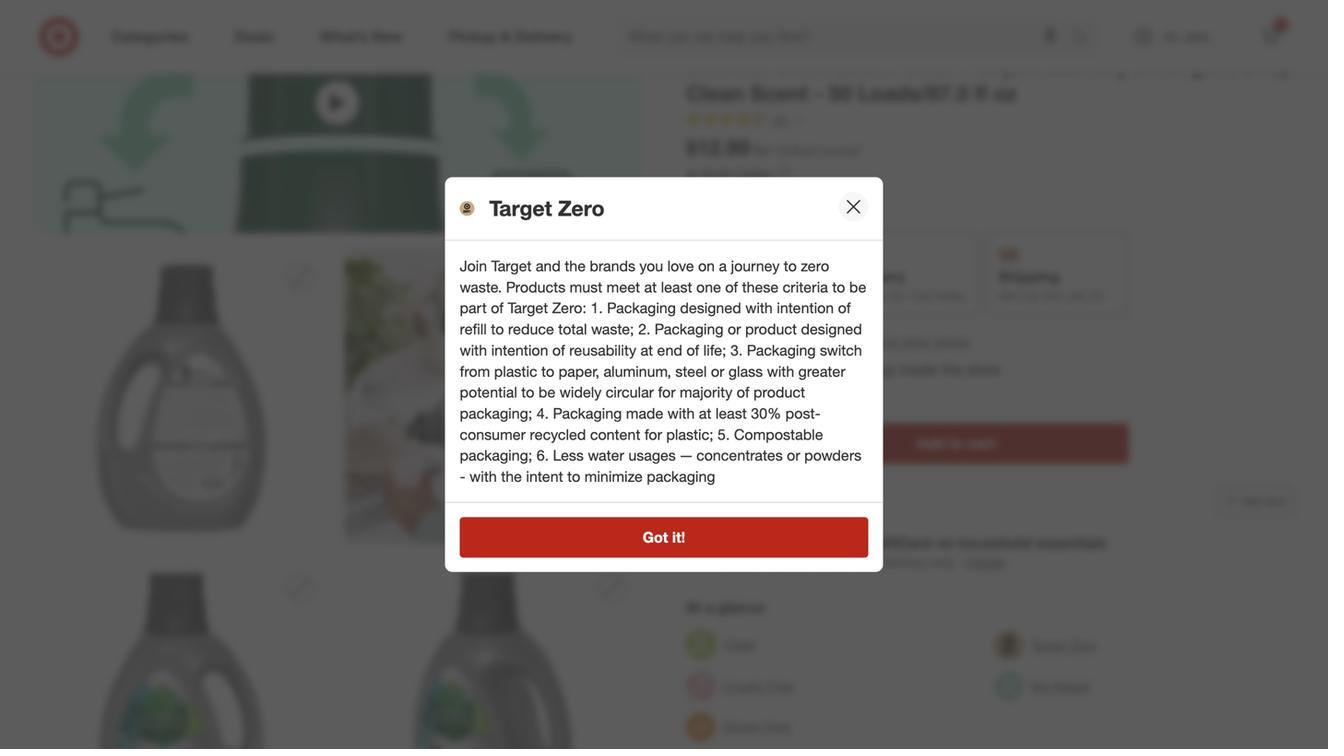 Task type: describe. For each thing, give the bounding box(es) containing it.
clean inside shop all seventh generation seventh generation power + liquid laundry detergent soap clean scent - 50 loads/87.5 fl oz
[[686, 80, 744, 106]]

target zero inside button
[[1031, 638, 1097, 654]]

target zero inside dialog
[[489, 196, 605, 221]]

packaging up 2.
[[607, 299, 676, 317]]

add for add item
[[1242, 494, 1262, 508]]

reduce
[[508, 320, 554, 338]]

54
[[773, 112, 787, 128]]

widely
[[560, 384, 602, 402]]

dec
[[1068, 289, 1088, 303]]

at down 2.
[[641, 342, 653, 359]]

of right 4
[[737, 384, 750, 402]]

it!
[[672, 529, 685, 547]]

target up products
[[491, 257, 532, 275]]

0 vertical spatial dallas
[[737, 166, 772, 182]]

1.
[[591, 299, 603, 317]]

essentials
[[1036, 535, 1106, 553]]

eligible
[[723, 492, 771, 510]]

1 vertical spatial north
[[760, 332, 801, 350]]

sun,
[[1043, 289, 1065, 303]]

circular
[[606, 384, 654, 402]]

ready inside ready within 2 hours for pickup inside the store only 4 left
[[686, 361, 728, 379]]

by
[[1028, 289, 1040, 303]]

pickup ready within 2 hours
[[698, 268, 802, 303]]

1 vertical spatial dallas
[[805, 332, 848, 350]]

bio based
[[1031, 679, 1091, 695]]

ready within 2 hours for pickup inside the store only 4 left
[[686, 361, 1000, 400]]

target up reduce
[[508, 299, 548, 317]]

pickup inside pickup ready within 2 hours
[[698, 268, 746, 286]]

powders
[[804, 447, 862, 465]]

hours inside ready within 2 hours for pickup inside the store only 4 left
[[788, 361, 825, 379]]

add item button
[[1217, 487, 1295, 516]]

for inside ready within 2 hours for pickup inside the store only 4 left
[[829, 361, 847, 379]]

1 horizontal spatial designed
[[801, 320, 862, 338]]

0 horizontal spatial least
[[661, 278, 692, 296]]

loads/87.5
[[858, 80, 969, 106]]

of down total
[[552, 342, 565, 359]]

2 inside ready within 2 hours for pickup inside the store only 4 left
[[775, 361, 784, 379]]

steel
[[675, 363, 707, 381]]

water
[[588, 447, 624, 465]]

post-
[[786, 405, 821, 423]]

within inside pickup ready within 2 hours
[[733, 289, 762, 303]]

add for add to cart
[[917, 435, 945, 453]]

cruelty
[[723, 679, 765, 695]]

shop all seventh generation seventh generation power + liquid laundry detergent soap clean scent - 50 loads/87.5 fl oz
[[686, 33, 1294, 106]]

day
[[855, 555, 877, 571]]

shipping get it by sun, dec 24
[[998, 268, 1104, 303]]

up
[[721, 332, 739, 350]]

end
[[657, 342, 682, 359]]

with down consumer
[[470, 468, 497, 486]]

add to cart
[[917, 435, 996, 453]]

ready inside pickup ready within 2 hours
[[698, 289, 730, 303]]

within inside ready within 2 hours for pickup inside the store only 4 left
[[732, 361, 771, 379]]

free for cruelty free
[[768, 679, 794, 695]]

aluminum,
[[604, 363, 671, 381]]

recycled
[[530, 426, 586, 444]]

as
[[848, 289, 861, 303]]

2 inside "buy 2 get a $5 target giftcard on household essentials order pickup or same day delivery only ∙ details"
[[754, 535, 762, 553]]

buy 2 get a $5 target giftcard on household essentials link
[[723, 535, 1106, 553]]

cruelty free button
[[686, 667, 794, 708]]

glance
[[718, 599, 765, 617]]

1 horizontal spatial the
[[565, 257, 586, 275]]

3.
[[731, 342, 743, 359]]

add item
[[1242, 494, 1287, 508]]

check other stores
[[860, 334, 970, 350]]

inside
[[899, 361, 938, 379]]

0 horizontal spatial intention
[[491, 342, 548, 359]]

$5
[[806, 535, 821, 553]]

/fluid
[[788, 143, 817, 159]]

criteria
[[783, 278, 828, 296]]

packaging down widely
[[553, 405, 622, 423]]

2 packaging; from the top
[[460, 447, 532, 465]]

2.
[[638, 320, 651, 338]]

shipping
[[998, 268, 1060, 286]]

or up 3.
[[728, 320, 741, 338]]

∙
[[958, 555, 962, 571]]

and
[[536, 257, 561, 275]]

0 vertical spatial designed
[[680, 299, 741, 317]]

same
[[818, 555, 851, 571]]

with up plastic; on the bottom of the page
[[668, 405, 695, 423]]

(
[[753, 143, 757, 159]]

to left the paper,
[[541, 363, 555, 381]]

11am
[[906, 289, 934, 303]]

check other stores button
[[859, 332, 971, 352]]

6.
[[537, 447, 549, 465]]

bio based button
[[994, 667, 1091, 708]]

giftcard
[[873, 535, 932, 553]]

greater
[[799, 363, 846, 381]]

clean inside button
[[723, 637, 757, 653]]

seventh generation power + liquid laundry detergent soap clean scent - 50 loads/87.5 fl oz, 6 of 7 image
[[345, 560, 642, 750]]

4.
[[537, 405, 549, 423]]

for up "usages"
[[645, 426, 662, 444]]

on for love
[[698, 257, 715, 275]]

item
[[1265, 494, 1287, 508]]

shop
[[686, 33, 717, 49]]

2 vertical spatial a
[[705, 599, 714, 617]]

seventh generation power + liquid laundry detergent soap clean scent - 50 loads/87.5 fl oz, 5 of 7 image
[[33, 560, 330, 750]]

compostable
[[734, 426, 823, 444]]

2 inside pickup ready within 2 hours
[[765, 289, 771, 303]]

5.
[[718, 426, 730, 444]]

- inside join target and the brands you love on a journey to zero waste. products must meet at least one of these criteria to be part of target zero: 1. packaging designed with intention of refill to reduce total waste; 2. packaging or product designed with intention of reusability at end of life; 3. packaging switch from plastic to paper, aluminum, steel or glass with greater potential to be widely circular for majority of product packaging; 4. packaging made with at least 30% post- consumer recycled content for plastic; 5. compostable packaging; 6. less water usages — concentrates or powders - with the intent to minimize packaging
[[460, 468, 466, 486]]

laundry
[[1047, 54, 1130, 80]]

journey
[[731, 257, 780, 275]]

to left as on the right of the page
[[832, 278, 845, 296]]

meet
[[607, 278, 640, 296]]

zero inside button
[[1070, 638, 1097, 654]]

power
[[891, 54, 954, 80]]

target inside button
[[1031, 638, 1067, 654]]

or down 'compostable'
[[787, 447, 800, 465]]

soap
[[1242, 54, 1294, 80]]

target up and
[[489, 196, 552, 221]]

gluten free button
[[686, 708, 791, 748]]

seventh generation power + liquid laundry detergent soap clean scent - 50 loads/87.5 fl oz, 2 of 7, play video image
[[33, 0, 642, 234]]

love
[[667, 257, 694, 275]]

north dallas button
[[760, 331, 848, 352]]

brands
[[590, 257, 636, 275]]

delivery as soon as 11am today
[[848, 268, 965, 303]]

bio
[[1031, 679, 1050, 695]]

buy
[[723, 535, 750, 553]]

plastic;
[[666, 426, 714, 444]]

What can we help you find? suggestions appear below search field
[[617, 17, 1076, 57]]

registries
[[796, 492, 857, 510]]

pickup
[[851, 361, 895, 379]]

at down majority at right
[[699, 405, 712, 423]]

soon
[[864, 289, 889, 303]]

join target and the brands you love on a journey to zero waste. products must meet at least one of these criteria to be part of target zero: 1. packaging designed with intention of refill to reduce total waste; 2. packaging or product designed with intention of reusability at end of life; 3. packaging switch from plastic to paper, aluminum, steel or glass with greater potential to be widely circular for majority of product packaging; 4. packaging made with at least 30% post- consumer recycled content for plastic; 5. compostable packaging; 6. less water usages — concentrates or powders - with the intent to minimize packaging
[[460, 257, 866, 486]]

products
[[506, 278, 566, 296]]

got it! button
[[460, 518, 868, 558]]

delivery inside "buy 2 get a $5 target giftcard on household essentials order pickup or same day delivery only ∙ details"
[[881, 555, 927, 571]]



Task type: vqa. For each thing, say whether or not it's contained in the screenshot.
impressive
no



Task type: locate. For each thing, give the bounding box(es) containing it.
0 vertical spatial the
[[565, 257, 586, 275]]

one
[[696, 278, 721, 296]]

target zero up and
[[489, 196, 605, 221]]

details
[[966, 555, 1006, 571]]

on up one
[[698, 257, 715, 275]]

- inside shop all seventh generation seventh generation power + liquid laundry detergent soap clean scent - 50 loads/87.5 fl oz
[[814, 80, 823, 106]]

add left cart
[[917, 435, 945, 453]]

1 vertical spatial on
[[936, 535, 954, 553]]

packaging; up consumer
[[460, 405, 532, 423]]

got it!
[[643, 529, 685, 547]]

1 vertical spatial 2
[[775, 361, 784, 379]]

with down refill
[[460, 342, 487, 359]]

pickup
[[698, 268, 746, 286], [760, 555, 799, 571]]

for up made
[[658, 384, 676, 402]]

within up left
[[732, 361, 771, 379]]

hours inside pickup ready within 2 hours
[[774, 289, 802, 303]]

0 vertical spatial within
[[733, 289, 762, 303]]

dallas down (
[[737, 166, 772, 182]]

zero up based
[[1070, 638, 1097, 654]]

eligible for registries
[[723, 492, 857, 510]]

0 vertical spatial target zero
[[489, 196, 605, 221]]

free right cruelty
[[768, 679, 794, 695]]

- down consumer
[[460, 468, 466, 486]]

ready
[[698, 289, 730, 303], [686, 361, 728, 379]]

4
[[720, 382, 729, 400]]

pick
[[686, 332, 717, 350]]

other
[[901, 334, 931, 350]]

2 within from the top
[[732, 361, 771, 379]]

a inside "buy 2 get a $5 target giftcard on household essentials order pickup or same day delivery only ∙ details"
[[793, 535, 802, 553]]

0 vertical spatial generation
[[787, 33, 851, 49]]

+
[[960, 54, 973, 80]]

clean down glance
[[723, 637, 757, 653]]

add
[[917, 435, 945, 453], [1242, 494, 1262, 508]]

50
[[829, 80, 852, 106]]

a left $5
[[793, 535, 802, 553]]

left
[[733, 382, 754, 400]]

paper,
[[559, 363, 600, 381]]

for
[[829, 361, 847, 379], [658, 384, 676, 402], [645, 426, 662, 444], [775, 492, 792, 510]]

the down the stores
[[942, 361, 963, 379]]

cart
[[967, 435, 996, 453]]

0 vertical spatial product
[[745, 320, 797, 338]]

to right refill
[[491, 320, 504, 338]]

oz
[[993, 80, 1017, 106]]

ready up the pick
[[698, 289, 730, 303]]

packaging
[[607, 299, 676, 317], [655, 320, 724, 338], [747, 342, 816, 359], [553, 405, 622, 423]]

2 horizontal spatial the
[[942, 361, 963, 379]]

least down love
[[661, 278, 692, 296]]

of right one
[[725, 278, 738, 296]]

1 horizontal spatial dallas
[[805, 332, 848, 350]]

dallas up greater
[[805, 332, 848, 350]]

gluten
[[723, 720, 761, 736]]

north right 3.
[[760, 332, 801, 350]]

or inside "buy 2 get a $5 target giftcard on household essentials order pickup or same day delivery only ∙ details"
[[803, 555, 814, 571]]

concentrates
[[697, 447, 783, 465]]

0 vertical spatial -
[[814, 80, 823, 106]]

1 vertical spatial seventh
[[686, 54, 767, 80]]

1 horizontal spatial be
[[849, 278, 866, 296]]

0 vertical spatial least
[[661, 278, 692, 296]]

order
[[723, 555, 756, 571]]

add left item
[[1242, 494, 1262, 508]]

ounce
[[821, 143, 856, 159]]

—
[[680, 447, 692, 465]]

a right at
[[705, 599, 714, 617]]

packaging up end
[[655, 320, 724, 338]]

0 horizontal spatial the
[[501, 468, 522, 486]]

1 vertical spatial ready
[[686, 361, 728, 379]]

or up 4
[[711, 363, 724, 381]]

hours down zero
[[774, 289, 802, 303]]

1 vertical spatial clean
[[723, 637, 757, 653]]

0 horizontal spatial a
[[705, 599, 714, 617]]

1 horizontal spatial target zero
[[1031, 638, 1097, 654]]

0 vertical spatial packaging;
[[460, 405, 532, 423]]

delivery down giftcard
[[881, 555, 927, 571]]

with down these
[[746, 299, 773, 317]]

to
[[784, 257, 797, 275], [832, 278, 845, 296], [491, 320, 504, 338], [541, 363, 555, 381], [521, 384, 534, 402], [949, 435, 963, 453], [567, 468, 580, 486]]

reusability
[[569, 342, 636, 359]]

1 vertical spatial a
[[793, 535, 802, 553]]

2 vertical spatial the
[[501, 468, 522, 486]]

0 vertical spatial delivery
[[848, 268, 905, 286]]

on up only
[[936, 535, 954, 553]]

1 within from the top
[[733, 289, 762, 303]]

0 horizontal spatial -
[[460, 468, 466, 486]]

usages
[[628, 447, 676, 465]]

for right eligible
[[775, 492, 792, 510]]

it
[[1019, 289, 1025, 303]]

on inside join target and the brands you love on a journey to zero waste. products must meet at least one of these criteria to be part of target zero: 1. packaging designed with intention of refill to reduce total waste; 2. packaging or product designed with intention of reusability at end of life; 3. packaging switch from plastic to paper, aluminum, steel or glass with greater potential to be widely circular for majority of product packaging; 4. packaging made with at least 30% post- consumer recycled content for plastic; 5. compostable packaging; 6. less water usages — concentrates or powders - with the intent to minimize packaging
[[698, 257, 715, 275]]

1 horizontal spatial pickup
[[760, 555, 799, 571]]

5 link
[[1251, 17, 1291, 57]]

1 vertical spatial free
[[765, 720, 791, 736]]

0 vertical spatial add
[[917, 435, 945, 453]]

1 vertical spatial -
[[460, 468, 466, 486]]

store
[[967, 361, 1000, 379]]

seventh generation power + liquid laundry detergent soap clean scent - 50 loads/87.5 fl oz, 4 of 7 image
[[345, 248, 642, 545]]

1 vertical spatial within
[[732, 361, 771, 379]]

made
[[626, 405, 663, 423]]

for down switch
[[829, 361, 847, 379]]

target up the same on the right of the page
[[825, 535, 869, 553]]

0 vertical spatial clean
[[686, 80, 744, 106]]

delivery
[[848, 268, 905, 286], [881, 555, 927, 571]]

0 horizontal spatial be
[[539, 384, 556, 402]]

hours down north dallas button
[[788, 361, 825, 379]]

0 horizontal spatial north
[[701, 166, 734, 182]]

at
[[686, 166, 697, 182], [644, 278, 657, 296], [743, 332, 756, 350], [641, 342, 653, 359], [699, 405, 712, 423]]

1 horizontal spatial north
[[760, 332, 801, 350]]

- left 50
[[814, 80, 823, 106]]

within down "journey"
[[733, 289, 762, 303]]

be up '4.'
[[539, 384, 556, 402]]

majority
[[680, 384, 733, 402]]

1 vertical spatial add
[[1242, 494, 1262, 508]]

0 vertical spatial a
[[719, 257, 727, 275]]

seventh down all
[[686, 54, 767, 80]]

1 horizontal spatial 2
[[765, 289, 771, 303]]

a up one
[[719, 257, 727, 275]]

to down "less"
[[567, 468, 580, 486]]

zero inside dialog
[[558, 196, 605, 221]]

target zero dialog
[[445, 177, 883, 573]]

at down $12.99
[[686, 166, 697, 182]]

0 vertical spatial be
[[849, 278, 866, 296]]

free for gluten free
[[765, 720, 791, 736]]

north
[[701, 166, 734, 182], [760, 332, 801, 350]]

of left soon
[[838, 299, 851, 317]]

1 vertical spatial pickup
[[760, 555, 799, 571]]

0 vertical spatial ready
[[698, 289, 730, 303]]

zero
[[801, 257, 829, 275]]

$12.99 ( $0.15 /fluid ounce )
[[686, 135, 860, 161]]

1 vertical spatial be
[[539, 384, 556, 402]]

0 horizontal spatial on
[[698, 257, 715, 275]]

0 horizontal spatial pickup
[[698, 268, 746, 286]]

north down $12.99
[[701, 166, 734, 182]]

at right up
[[743, 332, 756, 350]]

target zero
[[489, 196, 605, 221], [1031, 638, 1097, 654]]

potential
[[460, 384, 517, 402]]

got
[[643, 529, 668, 547]]

the left intent
[[501, 468, 522, 486]]

all
[[720, 33, 733, 49]]

gluten free
[[723, 720, 791, 736]]

seventh right all
[[737, 33, 784, 49]]

on inside "buy 2 get a $5 target giftcard on household essentials order pickup or same day delivery only ∙ details"
[[936, 535, 954, 553]]

1 horizontal spatial add
[[1242, 494, 1262, 508]]

1 horizontal spatial least
[[716, 405, 747, 423]]

search button
[[1064, 17, 1108, 61]]

a
[[719, 257, 727, 275], [793, 535, 802, 553], [705, 599, 714, 617]]

clean up the 54 link
[[686, 80, 744, 106]]

least up 5.
[[716, 405, 747, 423]]

or down $5
[[803, 555, 814, 571]]

pickup right love
[[698, 268, 746, 286]]

-
[[814, 80, 823, 106], [460, 468, 466, 486]]

add to cart button
[[784, 424, 1129, 464]]

packaging
[[647, 468, 715, 486]]

pickup down get
[[760, 555, 799, 571]]

fl
[[975, 80, 987, 106]]

0 vertical spatial on
[[698, 257, 715, 275]]

to down plastic
[[521, 384, 534, 402]]

0 horizontal spatial designed
[[680, 299, 741, 317]]

1 horizontal spatial intention
[[777, 299, 834, 317]]

generation
[[787, 33, 851, 49], [773, 54, 885, 80]]

product up 30%
[[754, 384, 805, 402]]

0 vertical spatial north
[[701, 166, 734, 182]]

free inside button
[[768, 679, 794, 695]]

1 horizontal spatial a
[[719, 257, 727, 275]]

the up must
[[565, 257, 586, 275]]

add inside button
[[1242, 494, 1262, 508]]

packaging; down consumer
[[460, 447, 532, 465]]

scent
[[750, 80, 808, 106]]

on
[[698, 257, 715, 275], [936, 535, 954, 553]]

get
[[998, 289, 1016, 303]]

2 down pick up at north dallas
[[775, 361, 784, 379]]

1 vertical spatial hours
[[788, 361, 825, 379]]

add inside button
[[917, 435, 945, 453]]

zero up brands
[[558, 196, 605, 221]]

target zero up bio based
[[1031, 638, 1097, 654]]

glass
[[729, 363, 763, 381]]

to left cart
[[949, 435, 963, 453]]

0 horizontal spatial zero
[[558, 196, 605, 221]]

$12.99
[[686, 135, 750, 161]]

based
[[1054, 679, 1091, 695]]

life;
[[703, 342, 726, 359]]

detergent
[[1135, 54, 1236, 80]]

today
[[937, 289, 965, 303]]

delivery up soon
[[848, 268, 905, 286]]

seventh generation power + liquid laundry detergent soap clean scent - 50 loads/87.5 fl oz, 3 of 7 image
[[33, 248, 330, 545]]

details button
[[965, 553, 1007, 573]]

to inside button
[[949, 435, 963, 453]]

delivery inside delivery as soon as 11am today
[[848, 268, 905, 286]]

0 vertical spatial pickup
[[698, 268, 746, 286]]

zero
[[558, 196, 605, 221], [1070, 638, 1097, 654]]

1 vertical spatial generation
[[773, 54, 885, 80]]

be left as
[[849, 278, 866, 296]]

0 horizontal spatial add
[[917, 435, 945, 453]]

free right 'gluten'
[[765, 720, 791, 736]]

1 vertical spatial least
[[716, 405, 747, 423]]

with down pick up at north dallas
[[767, 363, 794, 381]]

0 vertical spatial 2
[[765, 289, 771, 303]]

as
[[892, 289, 903, 303]]

1 horizontal spatial zero
[[1070, 638, 1097, 654]]

0 vertical spatial hours
[[774, 289, 802, 303]]

1 vertical spatial target zero
[[1031, 638, 1097, 654]]

1 vertical spatial the
[[942, 361, 963, 379]]

1 vertical spatial product
[[754, 384, 805, 402]]

clean button
[[686, 625, 757, 666]]

stores
[[935, 334, 970, 350]]

of right part
[[491, 299, 504, 317]]

1 horizontal spatial on
[[936, 535, 954, 553]]

on for giftcard
[[936, 535, 954, 553]]

1 packaging; from the top
[[460, 405, 532, 423]]

free inside button
[[765, 720, 791, 736]]

1 vertical spatial packaging;
[[460, 447, 532, 465]]

1 vertical spatial intention
[[491, 342, 548, 359]]

part
[[460, 299, 487, 317]]

24
[[1091, 289, 1104, 303]]

consumer
[[460, 426, 526, 444]]

to left zero
[[784, 257, 797, 275]]

0 horizontal spatial 2
[[754, 535, 762, 553]]

target inside "buy 2 get a $5 target giftcard on household essentials order pickup or same day delivery only ∙ details"
[[825, 535, 869, 553]]

2 horizontal spatial a
[[793, 535, 802, 553]]

a inside join target and the brands you love on a journey to zero waste. products must meet at least one of these criteria to be part of target zero: 1. packaging designed with intention of refill to reduce total waste; 2. packaging or product designed with intention of reusability at end of life; 3. packaging switch from plastic to paper, aluminum, steel or glass with greater potential to be widely circular for majority of product packaging; 4. packaging made with at least 30% post- consumer recycled content for plastic; 5. compostable packaging; 6. less water usages — concentrates or powders - with the intent to minimize packaging
[[719, 257, 727, 275]]

2 vertical spatial 2
[[754, 535, 762, 553]]

1 vertical spatial delivery
[[881, 555, 927, 571]]

less
[[553, 447, 584, 465]]

of up steel
[[687, 342, 699, 359]]

product right up
[[745, 320, 797, 338]]

0 vertical spatial free
[[768, 679, 794, 695]]

at down 'you'
[[644, 278, 657, 296]]

packaging up the glass
[[747, 342, 816, 359]]

target up 'bio based' 'button'
[[1031, 638, 1067, 654]]

1 vertical spatial designed
[[801, 320, 862, 338]]

pickup inside "buy 2 get a $5 target giftcard on household essentials order pickup or same day delivery only ∙ details"
[[760, 555, 799, 571]]

check
[[860, 334, 897, 350]]

2
[[765, 289, 771, 303], [775, 361, 784, 379], [754, 535, 762, 553]]

intention up plastic
[[491, 342, 548, 359]]

only
[[931, 555, 955, 571]]

54 link
[[686, 111, 806, 132]]

2 left get
[[754, 535, 762, 553]]

designed down one
[[680, 299, 741, 317]]

2 down "journey"
[[765, 289, 771, 303]]

0 vertical spatial seventh
[[737, 33, 784, 49]]

2 horizontal spatial 2
[[775, 361, 784, 379]]

designed up switch
[[801, 320, 862, 338]]

0 horizontal spatial dallas
[[737, 166, 772, 182]]

5
[[1279, 19, 1284, 30]]

0 vertical spatial zero
[[558, 196, 605, 221]]

1 vertical spatial zero
[[1070, 638, 1097, 654]]

the inside ready within 2 hours for pickup inside the store only 4 left
[[942, 361, 963, 379]]

0 vertical spatial intention
[[777, 299, 834, 317]]

ready down the life;
[[686, 361, 728, 379]]

intention down criteria
[[777, 299, 834, 317]]

0 horizontal spatial target zero
[[489, 196, 605, 221]]

total
[[558, 320, 587, 338]]

1 horizontal spatial -
[[814, 80, 823, 106]]



